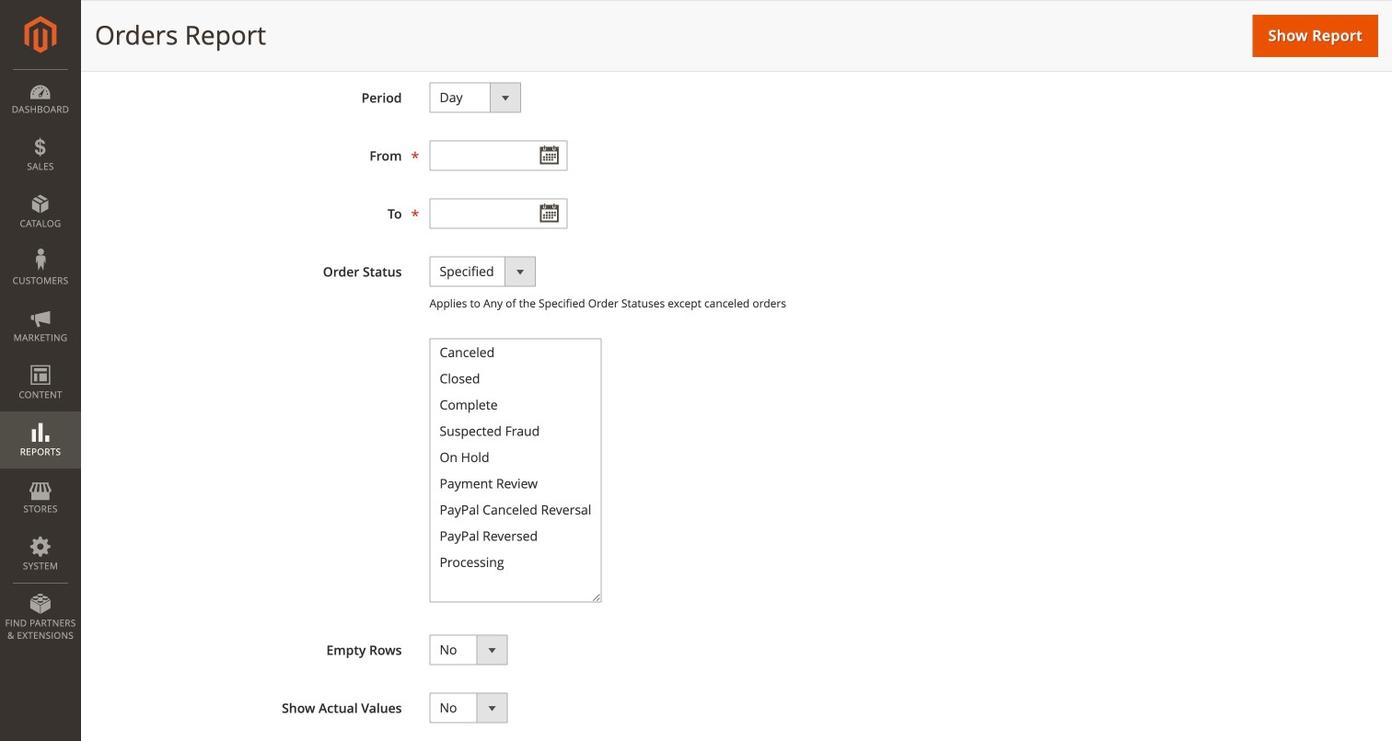 Task type: locate. For each thing, give the bounding box(es) containing it.
None text field
[[429, 140, 568, 171], [429, 198, 568, 229], [429, 140, 568, 171], [429, 198, 568, 229]]

menu bar
[[0, 69, 81, 651]]

magento admin panel image
[[24, 16, 57, 53]]



